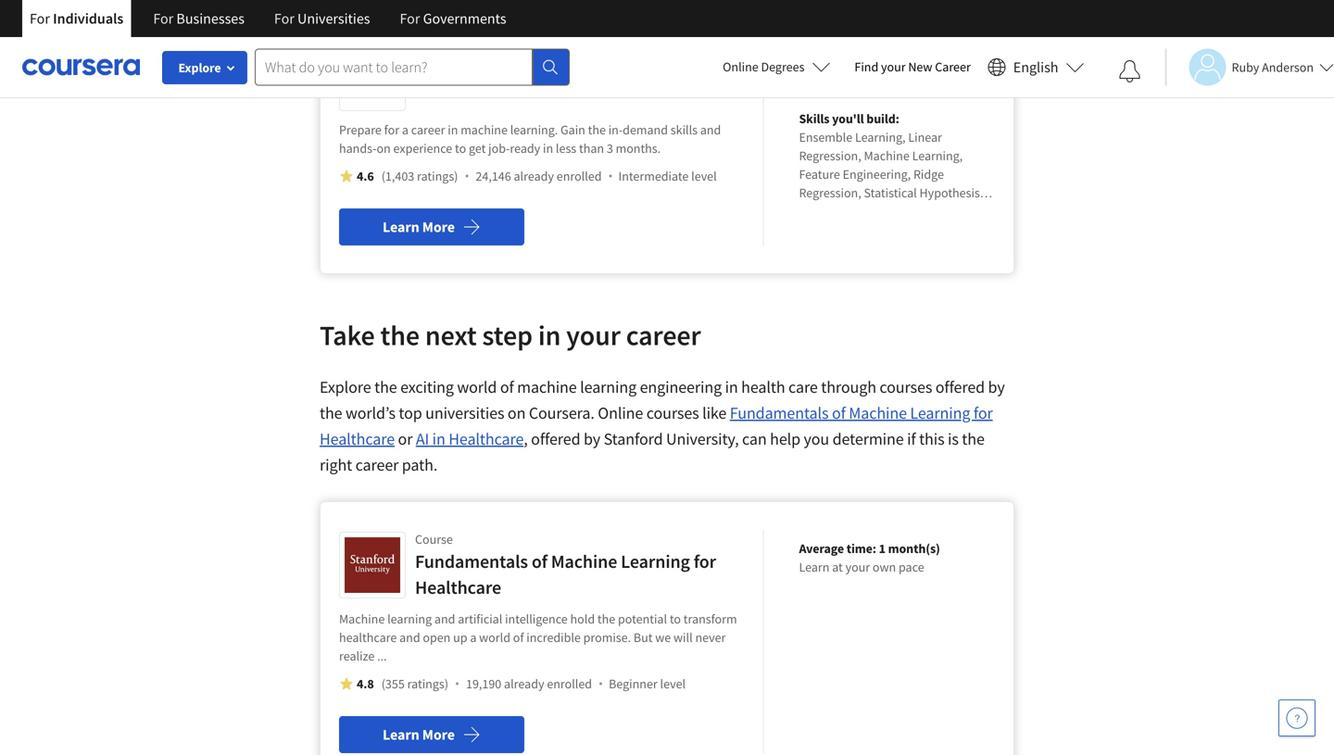 Task type: vqa. For each thing, say whether or not it's contained in the screenshot.
from world-
no



Task type: describe. For each thing, give the bounding box(es) containing it.
...
[[377, 648, 387, 665]]

average for average time: 3 month(s) learn at your own pace
[[800, 55, 845, 71]]

level for ibm machine learning
[[692, 168, 717, 184]]

for for governments
[[400, 9, 420, 28]]

banner navigation
[[15, 0, 522, 37]]

coursera image
[[22, 52, 140, 82]]

english
[[1014, 58, 1059, 76]]

promise.
[[584, 629, 631, 646]]

in up 'experience'
[[448, 121, 458, 138]]

to inside prepare for a career in machine learning. gain the in-demand skills and hands-on experience to get job-ready in less than 3 months.
[[455, 140, 466, 157]]

skills you'll build:
[[800, 110, 900, 127]]

for inside course fundamentals of machine learning for healthcare
[[694, 550, 717, 573]]

1 horizontal spatial courses
[[880, 377, 933, 398]]

your inside average time: 1 month(s) learn at your own pace
[[846, 559, 871, 576]]

but
[[634, 629, 653, 646]]

beginner
[[609, 676, 658, 693]]

at for average time: 3 month(s) learn at your own pace
[[833, 73, 843, 90]]

machine for on
[[517, 377, 577, 398]]

24,146 already enrolled
[[476, 168, 602, 184]]

months.
[[616, 140, 661, 157]]

in right ai
[[433, 429, 446, 450]]

(1,403
[[382, 168, 415, 184]]

artificial
[[458, 611, 503, 628]]

learning inside explore the exciting world of machine learning engineering in health care through courses offered by the world's top universities on coursera. online courses like
[[580, 377, 637, 398]]

experience
[[394, 140, 453, 157]]

take
[[320, 318, 375, 353]]

for universities
[[274, 9, 370, 28]]

professional certificate ibm machine learning
[[415, 57, 588, 99]]

explore for explore
[[178, 59, 221, 76]]

own for 3
[[873, 73, 897, 90]]

universities
[[426, 403, 505, 424]]

ready
[[510, 140, 541, 157]]

open
[[423, 629, 451, 646]]

fundamentals inside course fundamentals of machine learning for healthcare
[[415, 550, 528, 573]]

path.
[[402, 455, 438, 476]]

4.8 (355 ratings)
[[357, 676, 449, 693]]

machine inside the professional certificate ibm machine learning
[[449, 76, 515, 99]]

realize
[[339, 648, 375, 665]]

2 vertical spatial and
[[400, 629, 421, 646]]

hands-
[[339, 140, 377, 157]]

you
[[804, 429, 830, 450]]

level for fundamentals of machine learning for healthcare
[[661, 676, 686, 693]]

transform
[[684, 611, 738, 628]]

own for 1
[[873, 559, 897, 576]]

month(s) for average time: 1 month(s) learn at your own pace
[[889, 540, 941, 557]]

machine inside fundamentals of machine learning for healthcare
[[849, 403, 908, 424]]

we
[[656, 629, 671, 646]]

by inside explore the exciting world of machine learning engineering in health care through courses offered by the world's top universities on coursera. online courses like
[[989, 377, 1006, 398]]

governments
[[423, 9, 507, 28]]

degrees
[[762, 58, 805, 75]]

find
[[855, 58, 879, 75]]

step
[[483, 318, 533, 353]]

learning inside machine learning and artificial intelligence hold the potential to transform healthcare and open up a world of incredible promise. but we will never realize ...
[[388, 611, 432, 628]]

or
[[398, 429, 413, 450]]

average time: 1 month(s) learn at your own pace
[[800, 540, 941, 576]]

coursera.
[[529, 403, 595, 424]]

course fundamentals of machine learning for healthcare
[[415, 531, 717, 599]]

help center image
[[1287, 707, 1309, 730]]

course
[[415, 531, 453, 548]]

explore the exciting world of machine learning engineering in health care through courses offered by the world's top universities on coursera. online courses like
[[320, 377, 1006, 424]]

you'll
[[833, 110, 865, 127]]

healthcare
[[339, 629, 397, 646]]

in inside explore the exciting world of machine learning engineering in health care through courses offered by the world's top universities on coursera. online courses like
[[725, 377, 739, 398]]

stanford
[[604, 429, 663, 450]]

of inside explore the exciting world of machine learning engineering in health care through courses offered by the world's top universities on coursera. online courses like
[[500, 377, 514, 398]]

gain
[[561, 121, 586, 138]]

university,
[[667, 429, 739, 450]]

if
[[908, 429, 916, 450]]

world's
[[346, 403, 396, 424]]

time: for 1
[[847, 540, 877, 557]]

machine inside course fundamentals of machine learning for healthcare
[[551, 550, 618, 573]]

3 inside prepare for a career in machine learning. gain the in-demand skills and hands-on experience to get job-ready in less than 3 months.
[[607, 140, 614, 157]]

average for average time: 1 month(s) learn at your own pace
[[800, 540, 845, 557]]

right
[[320, 455, 352, 476]]

ai
[[416, 429, 429, 450]]

new
[[909, 58, 933, 75]]

1 vertical spatial courses
[[647, 403, 700, 424]]

fundamentals of machine learning for healthcare link
[[320, 403, 993, 450]]

average time: 3 month(s) learn at your own pace
[[800, 55, 941, 90]]

2 horizontal spatial career
[[626, 318, 701, 353]]

of inside machine learning and artificial intelligence hold the potential to transform healthcare and open up a world of incredible promise. but we will never realize ...
[[513, 629, 524, 646]]

ai in healthcare link
[[416, 429, 524, 450]]

less
[[556, 140, 577, 157]]

build:
[[867, 110, 900, 127]]

for governments
[[400, 9, 507, 28]]

24,146
[[476, 168, 511, 184]]

your inside average time: 3 month(s) learn at your own pace
[[846, 73, 871, 90]]

of inside fundamentals of machine learning for healthcare
[[832, 403, 846, 424]]

a inside prepare for a career in machine learning. gain the in-demand skills and hands-on experience to get job-ready in less than 3 months.
[[402, 121, 409, 138]]

like
[[703, 403, 727, 424]]

online inside dropdown button
[[723, 58, 759, 75]]

will
[[674, 629, 693, 646]]

beginner level
[[609, 676, 686, 693]]

individuals
[[53, 9, 124, 28]]

care
[[789, 377, 818, 398]]

world inside machine learning and artificial intelligence hold the potential to transform healthcare and open up a world of incredible promise. but we will never realize ...
[[479, 629, 511, 646]]

for individuals
[[30, 9, 124, 28]]

healthcare inside fundamentals of machine learning for healthcare
[[320, 429, 395, 450]]

healthcare down the universities
[[449, 429, 524, 450]]

top
[[399, 403, 422, 424]]

learning for fundamentals of machine learning for healthcare
[[621, 550, 691, 573]]

find your new career link
[[846, 56, 981, 79]]

professional
[[415, 57, 482, 73]]

healthcare inside course fundamentals of machine learning for healthcare
[[415, 576, 502, 599]]

is
[[948, 429, 959, 450]]

online degrees
[[723, 58, 805, 75]]

What do you want to learn? text field
[[255, 49, 533, 86]]

offered inside explore the exciting world of machine learning engineering in health care through courses offered by the world's top universities on coursera. online courses like
[[936, 377, 986, 398]]

the inside , offered by stanford university, can help you determine if this is the right career path.
[[963, 429, 985, 450]]

fundamentals of machine learning for healthcare
[[320, 403, 993, 450]]

already for fundamentals
[[504, 676, 545, 693]]

demand
[[623, 121, 668, 138]]

career inside prepare for a career in machine learning. gain the in-demand skills and hands-on experience to get job-ready in less than 3 months.
[[411, 121, 445, 138]]



Task type: locate. For each thing, give the bounding box(es) containing it.
world inside explore the exciting world of machine learning engineering in health care through courses offered by the world's top universities on coursera. online courses like
[[457, 377, 497, 398]]

machine up coursera.
[[517, 377, 577, 398]]

learn more
[[383, 218, 455, 236], [383, 726, 455, 744]]

2 more from the top
[[423, 726, 455, 744]]

0 horizontal spatial machine
[[461, 121, 508, 138]]

1 horizontal spatial fundamentals
[[730, 403, 829, 424]]

help
[[771, 429, 801, 450]]

0 vertical spatial 3
[[879, 55, 886, 71]]

0 vertical spatial pace
[[899, 73, 925, 90]]

3 right than
[[607, 140, 614, 157]]

2 pace from the top
[[899, 559, 925, 576]]

of inside course fundamentals of machine learning for healthcare
[[532, 550, 548, 573]]

more for fundamentals of machine learning for healthcare
[[423, 726, 455, 744]]

ratings) for ibm machine learning
[[417, 168, 458, 184]]

time:
[[847, 55, 877, 71], [847, 540, 877, 557]]

for inside fundamentals of machine learning for healthcare
[[974, 403, 993, 424]]

0 vertical spatial online
[[723, 58, 759, 75]]

for businesses
[[153, 9, 245, 28]]

1 vertical spatial already
[[504, 676, 545, 693]]

of down through
[[832, 403, 846, 424]]

4.6
[[357, 168, 374, 184]]

0 vertical spatial fundamentals
[[730, 403, 829, 424]]

up
[[453, 629, 468, 646]]

learning down certificate
[[519, 76, 588, 99]]

to inside machine learning and artificial intelligence hold the potential to transform healthcare and open up a world of incredible promise. but we will never realize ...
[[670, 611, 681, 628]]

2 at from the top
[[833, 559, 843, 576]]

the up world's
[[375, 377, 397, 398]]

online degrees button
[[708, 46, 846, 87]]

pace for 3
[[899, 73, 925, 90]]

healthcare down world's
[[320, 429, 395, 450]]

0 horizontal spatial offered
[[531, 429, 581, 450]]

1 vertical spatial a
[[470, 629, 477, 646]]

0 vertical spatial learning
[[519, 76, 588, 99]]

in left less
[[543, 140, 554, 157]]

and up open
[[435, 611, 456, 628]]

incredible
[[527, 629, 581, 646]]

0 vertical spatial by
[[989, 377, 1006, 398]]

1 vertical spatial by
[[584, 429, 601, 450]]

intermediate level
[[619, 168, 717, 184]]

online up "stanford"
[[598, 403, 644, 424]]

skills
[[671, 121, 698, 138]]

the left next
[[381, 318, 420, 353]]

for up what do you want to learn? text field
[[400, 9, 420, 28]]

0 vertical spatial time:
[[847, 55, 877, 71]]

time: inside average time: 3 month(s) learn at your own pace
[[847, 55, 877, 71]]

explore inside explore the exciting world of machine learning engineering in health care through courses offered by the world's top universities on coursera. online courses like
[[320, 377, 371, 398]]

more down 4.8 (355 ratings)
[[423, 726, 455, 744]]

learn inside average time: 1 month(s) learn at your own pace
[[800, 559, 830, 576]]

1 vertical spatial learn more
[[383, 726, 455, 744]]

1 average from the top
[[800, 55, 845, 71]]

0 horizontal spatial level
[[661, 676, 686, 693]]

0 vertical spatial courses
[[880, 377, 933, 398]]

machine up hold
[[551, 550, 618, 573]]

prepare for a career in machine learning. gain the in-demand skills and hands-on experience to get job-ready in less than 3 months.
[[339, 121, 722, 157]]

0 vertical spatial month(s)
[[889, 55, 941, 71]]

for
[[30, 9, 50, 28], [153, 9, 174, 28], [274, 9, 295, 28], [400, 9, 420, 28]]

0 horizontal spatial learning
[[519, 76, 588, 99]]

online inside explore the exciting world of machine learning engineering in health care through courses offered by the world's top universities on coursera. online courses like
[[598, 403, 644, 424]]

learning up this
[[911, 403, 971, 424]]

world up the universities
[[457, 377, 497, 398]]

level down skills
[[692, 168, 717, 184]]

1 at from the top
[[833, 73, 843, 90]]

average left 1
[[800, 540, 845, 557]]

fundamentals inside fundamentals of machine learning for healthcare
[[730, 403, 829, 424]]

1 horizontal spatial explore
[[320, 377, 371, 398]]

0 vertical spatial a
[[402, 121, 409, 138]]

2 time: from the top
[[847, 540, 877, 557]]

next
[[425, 318, 477, 353]]

1 vertical spatial month(s)
[[889, 540, 941, 557]]

3 for from the left
[[274, 9, 295, 28]]

offered
[[936, 377, 986, 398], [531, 429, 581, 450]]

for
[[384, 121, 400, 138], [974, 403, 993, 424], [694, 550, 717, 573]]

0 vertical spatial ratings)
[[417, 168, 458, 184]]

(355
[[382, 676, 405, 693]]

of
[[500, 377, 514, 398], [832, 403, 846, 424], [532, 550, 548, 573], [513, 629, 524, 646]]

0 horizontal spatial courses
[[647, 403, 700, 424]]

1 vertical spatial career
[[626, 318, 701, 353]]

for left universities
[[274, 9, 295, 28]]

the inside prepare for a career in machine learning. gain the in-demand skills and hands-on experience to get job-ready in less than 3 months.
[[588, 121, 606, 138]]

take the next step in your career
[[320, 318, 701, 353]]

on
[[377, 140, 391, 157], [508, 403, 526, 424]]

fundamentals down course
[[415, 550, 528, 573]]

1 learn more button from the top
[[339, 209, 525, 246]]

1 horizontal spatial on
[[508, 403, 526, 424]]

explore button
[[162, 51, 248, 84]]

on down prepare
[[377, 140, 391, 157]]

enrolled for fundamentals
[[547, 676, 592, 693]]

0 horizontal spatial to
[[455, 140, 466, 157]]

determine
[[833, 429, 904, 450]]

1 vertical spatial world
[[479, 629, 511, 646]]

hold
[[571, 611, 595, 628]]

healthcare
[[320, 429, 395, 450], [449, 429, 524, 450], [415, 576, 502, 599]]

explore inside popup button
[[178, 59, 221, 76]]

find your new career
[[855, 58, 971, 75]]

0 horizontal spatial for
[[384, 121, 400, 138]]

1 vertical spatial pace
[[899, 559, 925, 576]]

1 horizontal spatial learning
[[621, 550, 691, 573]]

the up promise.
[[598, 611, 616, 628]]

for for universities
[[274, 9, 295, 28]]

1 vertical spatial ratings)
[[408, 676, 449, 693]]

ratings) for fundamentals of machine learning for healthcare
[[408, 676, 449, 693]]

health
[[742, 377, 786, 398]]

at inside average time: 3 month(s) learn at your own pace
[[833, 73, 843, 90]]

for left individuals on the left
[[30, 9, 50, 28]]

0 horizontal spatial explore
[[178, 59, 221, 76]]

0 horizontal spatial on
[[377, 140, 391, 157]]

learning up open
[[388, 611, 432, 628]]

courses up if
[[880, 377, 933, 398]]

businesses
[[177, 9, 245, 28]]

0 vertical spatial on
[[377, 140, 391, 157]]

1 vertical spatial explore
[[320, 377, 371, 398]]

and
[[701, 121, 722, 138], [435, 611, 456, 628], [400, 629, 421, 646]]

0 vertical spatial enrolled
[[557, 168, 602, 184]]

learning
[[580, 377, 637, 398], [388, 611, 432, 628]]

0 vertical spatial level
[[692, 168, 717, 184]]

already right 19,190
[[504, 676, 545, 693]]

intermediate
[[619, 168, 689, 184]]

can
[[743, 429, 767, 450]]

the left in-
[[588, 121, 606, 138]]

already
[[514, 168, 554, 184], [504, 676, 545, 693]]

own inside average time: 1 month(s) learn at your own pace
[[873, 559, 897, 576]]

0 horizontal spatial career
[[356, 455, 399, 476]]

explore for explore the exciting world of machine learning engineering in health care through courses offered by the world's top universities on coursera. online courses like
[[320, 377, 371, 398]]

learning.
[[511, 121, 558, 138]]

at
[[833, 73, 843, 90], [833, 559, 843, 576]]

and right skills
[[701, 121, 722, 138]]

in
[[448, 121, 458, 138], [543, 140, 554, 157], [538, 318, 561, 353], [725, 377, 739, 398], [433, 429, 446, 450]]

0 vertical spatial average
[[800, 55, 845, 71]]

2 horizontal spatial and
[[701, 121, 722, 138]]

0 horizontal spatial by
[[584, 429, 601, 450]]

at for average time: 1 month(s) learn at your own pace
[[833, 559, 843, 576]]

through
[[822, 377, 877, 398]]

learn inside average time: 3 month(s) learn at your own pace
[[800, 73, 830, 90]]

0 vertical spatial learn more button
[[339, 209, 525, 246]]

2 horizontal spatial for
[[974, 403, 993, 424]]

0 vertical spatial world
[[457, 377, 497, 398]]

show notifications image
[[1119, 60, 1142, 83]]

0 horizontal spatial 3
[[607, 140, 614, 157]]

learn more down 4.6 (1,403 ratings) at the top of the page
[[383, 218, 455, 236]]

0 vertical spatial explore
[[178, 59, 221, 76]]

more
[[423, 218, 455, 236], [423, 726, 455, 744]]

4 for from the left
[[400, 9, 420, 28]]

None search field
[[255, 49, 570, 86]]

1 vertical spatial on
[[508, 403, 526, 424]]

0 vertical spatial to
[[455, 140, 466, 157]]

and inside prepare for a career in machine learning. gain the in-demand skills and hands-on experience to get job-ready in less than 3 months.
[[701, 121, 722, 138]]

by inside , offered by stanford university, can help you determine if this is the right career path.
[[584, 429, 601, 450]]

for inside prepare for a career in machine learning. gain the in-demand skills and hands-on experience to get job-ready in less than 3 months.
[[384, 121, 400, 138]]

offered inside , offered by stanford university, can help you determine if this is the right career path.
[[531, 429, 581, 450]]

machine inside prepare for a career in machine learning. gain the in-demand skills and hands-on experience to get job-ready in less than 3 months.
[[461, 121, 508, 138]]

learn more down 4.8 (355 ratings)
[[383, 726, 455, 744]]

own up build:
[[873, 73, 897, 90]]

learn more button for ibm machine learning
[[339, 209, 525, 246]]

of down intelligence
[[513, 629, 524, 646]]

level
[[692, 168, 717, 184], [661, 676, 686, 693]]

machine inside machine learning and artificial intelligence hold the potential to transform healthcare and open up a world of incredible promise. but we will never realize ...
[[339, 611, 385, 628]]

machine for ready
[[461, 121, 508, 138]]

1 more from the top
[[423, 218, 455, 236]]

job-
[[489, 140, 510, 157]]

1 vertical spatial enrolled
[[547, 676, 592, 693]]

1 vertical spatial own
[[873, 559, 897, 576]]

0 vertical spatial learn more
[[383, 218, 455, 236]]

average inside average time: 3 month(s) learn at your own pace
[[800, 55, 845, 71]]

courses
[[880, 377, 933, 398], [647, 403, 700, 424]]

already down ready
[[514, 168, 554, 184]]

to
[[455, 140, 466, 157], [670, 611, 681, 628]]

pace inside average time: 3 month(s) learn at your own pace
[[899, 73, 925, 90]]

machine inside explore the exciting world of machine learning engineering in health care through courses offered by the world's top universities on coursera. online courses like
[[517, 377, 577, 398]]

offered up is
[[936, 377, 986, 398]]

0 horizontal spatial and
[[400, 629, 421, 646]]

1
[[879, 540, 886, 557]]

1 vertical spatial at
[[833, 559, 843, 576]]

learn more for ibm machine learning
[[383, 218, 455, 236]]

1 for from the left
[[30, 9, 50, 28]]

explore down for businesses
[[178, 59, 221, 76]]

enrolled
[[557, 168, 602, 184], [547, 676, 592, 693]]

a right up
[[470, 629, 477, 646]]

more down 4.6 (1,403 ratings) at the top of the page
[[423, 218, 455, 236]]

month(s) for average time: 3 month(s) learn at your own pace
[[889, 55, 941, 71]]

1 vertical spatial to
[[670, 611, 681, 628]]

skills
[[800, 110, 830, 127]]

1 horizontal spatial to
[[670, 611, 681, 628]]

world
[[457, 377, 497, 398], [479, 629, 511, 646]]

or ai in healthcare
[[395, 429, 524, 450]]

to left get
[[455, 140, 466, 157]]

1 vertical spatial 3
[[607, 140, 614, 157]]

learning
[[519, 76, 588, 99], [911, 403, 971, 424], [621, 550, 691, 573]]

1 vertical spatial learning
[[911, 403, 971, 424]]

machine learning and artificial intelligence hold the potential to transform healthcare and open up a world of incredible promise. but we will never realize ...
[[339, 611, 738, 665]]

learn more button down 4.6 (1,403 ratings) at the top of the page
[[339, 209, 525, 246]]

average inside average time: 1 month(s) learn at your own pace
[[800, 540, 845, 557]]

learn more button for fundamentals of machine learning for healthcare
[[339, 717, 525, 754]]

a
[[402, 121, 409, 138], [470, 629, 477, 646]]

0 horizontal spatial a
[[402, 121, 409, 138]]

online
[[723, 58, 759, 75], [598, 403, 644, 424]]

2 learn more button from the top
[[339, 717, 525, 754]]

world down artificial
[[479, 629, 511, 646]]

career up engineering
[[626, 318, 701, 353]]

learning for ibm machine learning
[[519, 76, 588, 99]]

2 own from the top
[[873, 559, 897, 576]]

1 vertical spatial fundamentals
[[415, 550, 528, 573]]

2 vertical spatial learning
[[621, 550, 691, 573]]

1 month(s) from the top
[[889, 55, 941, 71]]

1 horizontal spatial level
[[692, 168, 717, 184]]

a inside machine learning and artificial intelligence hold the potential to transform healthcare and open up a world of incredible promise. but we will never realize ...
[[470, 629, 477, 646]]

0 vertical spatial machine
[[461, 121, 508, 138]]

explore up world's
[[320, 377, 371, 398]]

explore
[[178, 59, 221, 76], [320, 377, 371, 398]]

universities
[[298, 9, 370, 28]]

1 vertical spatial online
[[598, 403, 644, 424]]

for for businesses
[[153, 9, 174, 28]]

and left open
[[400, 629, 421, 646]]

fundamentals
[[730, 403, 829, 424], [415, 550, 528, 573]]

time: up 'skills you'll build:'
[[847, 55, 877, 71]]

1 vertical spatial and
[[435, 611, 456, 628]]

the left world's
[[320, 403, 343, 424]]

1 horizontal spatial offered
[[936, 377, 986, 398]]

learning inside course fundamentals of machine learning for healthcare
[[621, 550, 691, 573]]

1 horizontal spatial by
[[989, 377, 1006, 398]]

online left degrees at the top of the page
[[723, 58, 759, 75]]

engineering
[[640, 377, 722, 398]]

get
[[469, 140, 486, 157]]

the inside machine learning and artificial intelligence hold the potential to transform healthcare and open up a world of incredible promise. but we will never realize ...
[[598, 611, 616, 628]]

in right step
[[538, 318, 561, 353]]

1 vertical spatial machine
[[517, 377, 577, 398]]

learning inside fundamentals of machine learning for healthcare
[[911, 403, 971, 424]]

1 vertical spatial time:
[[847, 540, 877, 557]]

on inside prepare for a career in machine learning. gain the in-demand skills and hands-on experience to get job-ready in less than 3 months.
[[377, 140, 391, 157]]

on inside explore the exciting world of machine learning engineering in health care through courses offered by the world's top universities on coursera. online courses like
[[508, 403, 526, 424]]

,
[[524, 429, 528, 450]]

2 month(s) from the top
[[889, 540, 941, 557]]

0 horizontal spatial online
[[598, 403, 644, 424]]

this
[[920, 429, 945, 450]]

machine up healthcare
[[339, 611, 385, 628]]

1 horizontal spatial online
[[723, 58, 759, 75]]

1 horizontal spatial learning
[[580, 377, 637, 398]]

stanford university image
[[345, 538, 400, 593]]

fundamentals up the help at right bottom
[[730, 403, 829, 424]]

never
[[696, 629, 726, 646]]

0 vertical spatial own
[[873, 73, 897, 90]]

of up the universities
[[500, 377, 514, 398]]

at inside average time: 1 month(s) learn at your own pace
[[833, 559, 843, 576]]

potential
[[618, 611, 668, 628]]

own down 1
[[873, 559, 897, 576]]

a up 'experience'
[[402, 121, 409, 138]]

enrolled down than
[[557, 168, 602, 184]]

1 vertical spatial average
[[800, 540, 845, 557]]

courses down engineering
[[647, 403, 700, 424]]

19,190
[[466, 676, 502, 693]]

the
[[588, 121, 606, 138], [381, 318, 420, 353], [375, 377, 397, 398], [320, 403, 343, 424], [963, 429, 985, 450], [598, 611, 616, 628]]

than
[[579, 140, 604, 157]]

enrolled down incredible
[[547, 676, 592, 693]]

for left businesses
[[153, 9, 174, 28]]

1 pace from the top
[[899, 73, 925, 90]]

more for ibm machine learning
[[423, 218, 455, 236]]

learning up potential
[[621, 550, 691, 573]]

4.6 (1,403 ratings)
[[357, 168, 458, 184]]

2 horizontal spatial learning
[[911, 403, 971, 424]]

healthcare up artificial
[[415, 576, 502, 599]]

month(s) inside average time: 1 month(s) learn at your own pace
[[889, 540, 941, 557]]

1 vertical spatial level
[[661, 676, 686, 693]]

0 vertical spatial at
[[833, 73, 843, 90]]

0 horizontal spatial fundamentals
[[415, 550, 528, 573]]

1 horizontal spatial machine
[[517, 377, 577, 398]]

by
[[989, 377, 1006, 398], [584, 429, 601, 450]]

learning inside the professional certificate ibm machine learning
[[519, 76, 588, 99]]

0 vertical spatial learning
[[580, 377, 637, 398]]

intelligence
[[505, 611, 568, 628]]

19,190 already enrolled
[[466, 676, 592, 693]]

in up like
[[725, 377, 739, 398]]

ratings) down 'experience'
[[417, 168, 458, 184]]

career up 'experience'
[[411, 121, 445, 138]]

already for certificate
[[514, 168, 554, 184]]

own inside average time: 3 month(s) learn at your own pace
[[873, 73, 897, 90]]

1 vertical spatial offered
[[531, 429, 581, 450]]

ratings) right (355
[[408, 676, 449, 693]]

on up the ,
[[508, 403, 526, 424]]

time: left 1
[[847, 540, 877, 557]]

anderson
[[1263, 59, 1315, 76]]

learn more button down 4.8 (355 ratings)
[[339, 717, 525, 754]]

1 own from the top
[[873, 73, 897, 90]]

level right beginner at left bottom
[[661, 676, 686, 693]]

time: inside average time: 1 month(s) learn at your own pace
[[847, 540, 877, 557]]

1 time: from the top
[[847, 55, 877, 71]]

1 learn more from the top
[[383, 218, 455, 236]]

pace inside average time: 1 month(s) learn at your own pace
[[899, 559, 925, 576]]

3 right find
[[879, 55, 886, 71]]

2 average from the top
[[800, 540, 845, 557]]

learn more for fundamentals of machine learning for healthcare
[[383, 726, 455, 744]]

2 vertical spatial for
[[694, 550, 717, 573]]

0 vertical spatial already
[[514, 168, 554, 184]]

learning up coursera.
[[580, 377, 637, 398]]

of up intelligence
[[532, 550, 548, 573]]

3 inside average time: 3 month(s) learn at your own pace
[[879, 55, 886, 71]]

2 learn more from the top
[[383, 726, 455, 744]]

the right is
[[963, 429, 985, 450]]

month(s) inside average time: 3 month(s) learn at your own pace
[[889, 55, 941, 71]]

1 vertical spatial for
[[974, 403, 993, 424]]

english button
[[981, 37, 1093, 97]]

1 horizontal spatial 3
[[879, 55, 886, 71]]

career
[[411, 121, 445, 138], [626, 318, 701, 353], [356, 455, 399, 476]]

career down or
[[356, 455, 399, 476]]

2 for from the left
[[153, 9, 174, 28]]

prepare
[[339, 121, 382, 138]]

ibm
[[415, 76, 445, 99]]

1 horizontal spatial and
[[435, 611, 456, 628]]

1 horizontal spatial career
[[411, 121, 445, 138]]

career inside , offered by stanford university, can help you determine if this is the right career path.
[[356, 455, 399, 476]]

0 vertical spatial and
[[701, 121, 722, 138]]

1 horizontal spatial for
[[694, 550, 717, 573]]

in-
[[609, 121, 623, 138]]

pace for 1
[[899, 559, 925, 576]]

for for individuals
[[30, 9, 50, 28]]

1 vertical spatial learning
[[388, 611, 432, 628]]

to up will
[[670, 611, 681, 628]]

certificate
[[485, 57, 541, 73]]

1 horizontal spatial a
[[470, 629, 477, 646]]

ibm image
[[345, 50, 400, 106]]

machine up get
[[461, 121, 508, 138]]

2 vertical spatial career
[[356, 455, 399, 476]]

1 vertical spatial learn more button
[[339, 717, 525, 754]]

time: for 3
[[847, 55, 877, 71]]

enrolled for certificate
[[557, 168, 602, 184]]

machine down certificate
[[449, 76, 515, 99]]

0 vertical spatial career
[[411, 121, 445, 138]]

average left find
[[800, 55, 845, 71]]

0 horizontal spatial learning
[[388, 611, 432, 628]]

0 vertical spatial offered
[[936, 377, 986, 398]]

ruby anderson button
[[1166, 49, 1335, 86]]

machine up determine
[[849, 403, 908, 424]]

1 vertical spatial more
[[423, 726, 455, 744]]

offered down coursera.
[[531, 429, 581, 450]]

machine
[[449, 76, 515, 99], [849, 403, 908, 424], [551, 550, 618, 573], [339, 611, 385, 628]]



